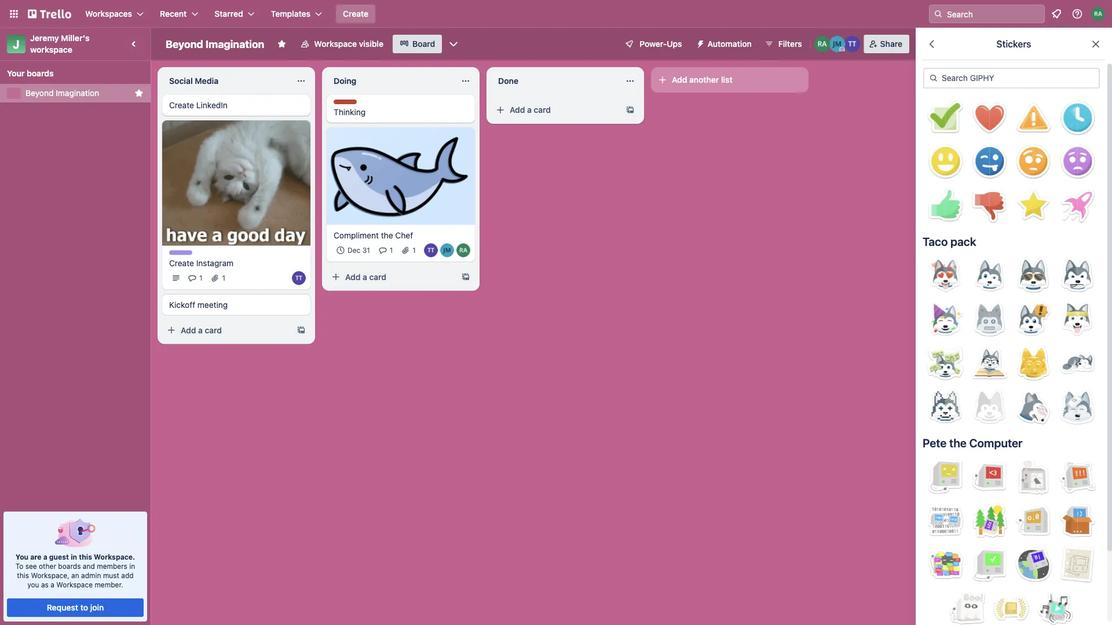Task type: describe. For each thing, give the bounding box(es) containing it.
add a card button for doing
[[327, 268, 457, 287]]

jeremy miller's workspace
[[30, 33, 92, 54]]

meeting
[[198, 300, 228, 310]]

a right are
[[43, 553, 47, 561]]

this member is an admin of this board. image
[[840, 47, 845, 52]]

power-
[[640, 39, 667, 49]]

your boards with 1 items element
[[7, 67, 138, 81]]

create button
[[336, 5, 376, 23]]

and
[[83, 563, 95, 571]]

workspace inside you are a guest in this workspace. to see other boards and members in this workspace, an admin must add you as a workspace member.
[[56, 581, 93, 589]]

create for create linkedin
[[169, 101, 194, 110]]

jeremy miller (jeremymiller198) image for terry turtle (terryturtle) icon
[[830, 36, 846, 52]]

primary element
[[0, 0, 1112, 28]]

power-ups
[[640, 39, 682, 49]]

compliment the chef link
[[334, 230, 468, 241]]

thoughts
[[334, 100, 366, 108]]

instagram
[[196, 258, 234, 268]]

boards inside you are a guest in this workspace. to see other boards and members in this workspace, an admin must add you as a workspace member.
[[58, 563, 81, 571]]

workspace,
[[31, 572, 69, 580]]

card for done
[[534, 105, 551, 115]]

an
[[71, 572, 79, 580]]

color: bold red, title: "thoughts" element
[[334, 100, 366, 108]]

sm image inside automation button
[[692, 35, 708, 51]]

Dec 31 checkbox
[[334, 244, 374, 258]]

add a card button for social media
[[162, 321, 292, 340]]

kickoff meeting link
[[169, 299, 304, 311]]

starred
[[215, 9, 243, 19]]

create instagram
[[169, 258, 234, 268]]

search image
[[934, 9, 943, 19]]

Done text field
[[491, 72, 619, 90]]

workspace visible button
[[293, 35, 391, 53]]

doing
[[334, 76, 357, 86]]

pete
[[923, 436, 947, 450]]

card for doing
[[369, 272, 386, 282]]

1 horizontal spatial ruby anderson (rubyanderson7) image
[[1092, 7, 1106, 21]]

visible
[[359, 39, 384, 49]]

your boards
[[7, 69, 54, 78]]

beyond imagination inside text box
[[166, 38, 264, 50]]

join
[[90, 603, 104, 613]]

Social Media text field
[[162, 72, 290, 90]]

pete the computer
[[923, 436, 1023, 450]]

a right as
[[51, 581, 54, 589]]

workspace visible
[[314, 39, 384, 49]]

1 down create instagram
[[199, 274, 203, 282]]

the for compliment
[[381, 231, 393, 240]]

create for create instagram
[[169, 258, 194, 268]]

0 vertical spatial this
[[79, 553, 92, 561]]

starred icon image
[[134, 89, 144, 98]]

recent button
[[153, 5, 205, 23]]

workspace.
[[94, 553, 135, 561]]

1 down 'instagram'
[[222, 274, 225, 282]]

ups
[[667, 39, 682, 49]]

taco pack
[[923, 235, 977, 248]]

create instagram link
[[169, 257, 304, 269]]

kickoff meeting
[[169, 300, 228, 310]]

social media
[[169, 76, 219, 86]]

0 horizontal spatial in
[[71, 553, 77, 561]]

to
[[80, 603, 88, 613]]

share
[[881, 39, 903, 49]]

request
[[47, 603, 78, 613]]

board
[[413, 39, 435, 49]]

create linkedin
[[169, 101, 228, 110]]

share button
[[864, 35, 910, 53]]

stickers
[[997, 39, 1032, 50]]

create from template… image for doing
[[461, 273, 470, 282]]

0 notifications image
[[1050, 7, 1064, 21]]

filters button
[[761, 35, 806, 53]]

back to home image
[[28, 5, 71, 23]]

you
[[16, 553, 28, 561]]

add a card for social media
[[181, 326, 222, 335]]

0 horizontal spatial boards
[[27, 69, 54, 78]]

list
[[721, 75, 733, 85]]

other
[[39, 563, 56, 571]]

media
[[195, 76, 219, 86]]

add for social media
[[181, 326, 196, 335]]

add a card button for done
[[491, 101, 621, 119]]

1 vertical spatial sm image
[[928, 72, 940, 84]]

admin
[[81, 572, 101, 580]]

1 down the chef
[[413, 247, 416, 255]]

computer
[[970, 436, 1023, 450]]

0 horizontal spatial this
[[17, 572, 29, 580]]

0 horizontal spatial terry turtle (terryturtle) image
[[292, 271, 306, 285]]

workspaces button
[[78, 5, 151, 23]]

done
[[498, 76, 519, 86]]

board link
[[393, 35, 442, 53]]

another
[[690, 75, 719, 85]]



Task type: locate. For each thing, give the bounding box(es) containing it.
the for pete
[[950, 436, 967, 450]]

create inside create button
[[343, 9, 369, 19]]

filters
[[779, 39, 802, 49]]

ruby anderson (rubyanderson7) image
[[457, 244, 470, 258]]

0 vertical spatial the
[[381, 231, 393, 240]]

must
[[103, 572, 119, 580]]

your
[[7, 69, 25, 78]]

add a card button down kickoff meeting link
[[162, 321, 292, 340]]

1 vertical spatial beyond imagination
[[25, 88, 99, 98]]

a
[[527, 105, 532, 115], [363, 272, 367, 282], [198, 326, 203, 335], [43, 553, 47, 561], [51, 581, 54, 589]]

0 vertical spatial beyond
[[166, 38, 203, 50]]

in up add
[[129, 563, 135, 571]]

card for social media
[[205, 326, 222, 335]]

recent
[[160, 9, 187, 19]]

jeremy miller (jeremymiller198) image
[[830, 36, 846, 52], [440, 244, 454, 258]]

templates button
[[264, 5, 329, 23]]

beyond imagination link
[[25, 87, 130, 99]]

1 vertical spatial imagination
[[56, 88, 99, 98]]

add down 'kickoff' on the left of the page
[[181, 326, 196, 335]]

1 vertical spatial this
[[17, 572, 29, 580]]

0 vertical spatial imagination
[[206, 38, 264, 50]]

workspace
[[314, 39, 357, 49], [56, 581, 93, 589]]

beyond inside text box
[[166, 38, 203, 50]]

1 horizontal spatial terry turtle (terryturtle) image
[[424, 244, 438, 258]]

in
[[71, 553, 77, 561], [129, 563, 135, 571]]

ruby anderson (rubyanderson7) image
[[1092, 7, 1106, 21], [814, 36, 831, 52]]

linkedin
[[196, 101, 228, 110]]

ruby anderson (rubyanderson7) image right open information menu 'image'
[[1092, 7, 1106, 21]]

a down kickoff meeting
[[198, 326, 203, 335]]

member.
[[95, 581, 123, 589]]

guest
[[49, 553, 69, 561]]

as
[[41, 581, 49, 589]]

create from template… image
[[626, 105, 635, 115], [461, 273, 470, 282]]

2 vertical spatial add a card
[[181, 326, 222, 335]]

0 vertical spatial beyond imagination
[[166, 38, 264, 50]]

add a card for doing
[[345, 272, 386, 282]]

1 vertical spatial create
[[169, 101, 194, 110]]

terry turtle (terryturtle) image up create from template… image on the left
[[292, 271, 306, 285]]

0 horizontal spatial ruby anderson (rubyanderson7) image
[[814, 36, 831, 52]]

beyond down 'recent' dropdown button
[[166, 38, 203, 50]]

you
[[27, 581, 39, 589]]

boards
[[27, 69, 54, 78], [58, 563, 81, 571]]

this down to
[[17, 572, 29, 580]]

the
[[381, 231, 393, 240], [950, 436, 967, 450]]

templates
[[271, 9, 311, 19]]

social
[[169, 76, 193, 86]]

1 horizontal spatial jeremy miller (jeremymiller198) image
[[830, 36, 846, 52]]

add a card button down '31'
[[327, 268, 457, 287]]

jeremy
[[30, 33, 59, 43]]

pack
[[951, 235, 977, 248]]

request to join
[[47, 603, 104, 613]]

1 vertical spatial create from template… image
[[461, 273, 470, 282]]

1 horizontal spatial workspace
[[314, 39, 357, 49]]

sm image
[[692, 35, 708, 51], [928, 72, 940, 84]]

create from template… image for done
[[626, 105, 635, 115]]

chef
[[395, 231, 413, 240]]

add for done
[[510, 105, 525, 115]]

terry turtle (terryturtle) image left ruby anderson (rubyanderson7) image
[[424, 244, 438, 258]]

dec
[[348, 247, 361, 255]]

0 vertical spatial add a card button
[[491, 101, 621, 119]]

1 horizontal spatial card
[[369, 272, 386, 282]]

31
[[363, 247, 370, 255]]

1 horizontal spatial add a card button
[[327, 268, 457, 287]]

request to join button
[[7, 599, 144, 618]]

0 vertical spatial add a card
[[510, 105, 551, 115]]

dec 31
[[348, 247, 370, 255]]

0 horizontal spatial beyond
[[25, 88, 54, 98]]

1 horizontal spatial the
[[950, 436, 967, 450]]

0 vertical spatial ruby anderson (rubyanderson7) image
[[1092, 7, 1106, 21]]

create for create
[[343, 9, 369, 19]]

Board name text field
[[160, 35, 270, 53]]

card down done text box
[[534, 105, 551, 115]]

1 vertical spatial boards
[[58, 563, 81, 571]]

add down done
[[510, 105, 525, 115]]

2 vertical spatial create
[[169, 258, 194, 268]]

0 vertical spatial sm image
[[692, 35, 708, 51]]

a down done text box
[[527, 105, 532, 115]]

imagination down "starred" dropdown button
[[206, 38, 264, 50]]

add for doing
[[345, 272, 361, 282]]

miller's
[[61, 33, 90, 43]]

workspace navigation collapse icon image
[[126, 36, 143, 52]]

1 vertical spatial workspace
[[56, 581, 93, 589]]

add down dec 31 option
[[345, 272, 361, 282]]

0 horizontal spatial create from template… image
[[461, 273, 470, 282]]

beyond imagination down the starred
[[166, 38, 264, 50]]

add another list
[[672, 75, 733, 85]]

0 vertical spatial terry turtle (terryturtle) image
[[424, 244, 438, 258]]

thinking
[[334, 107, 366, 117]]

boards right your
[[27, 69, 54, 78]]

0 horizontal spatial jeremy miller (jeremymiller198) image
[[440, 244, 454, 258]]

in right guest at the bottom left
[[71, 553, 77, 561]]

automation button
[[692, 35, 759, 53]]

a for doing
[[363, 272, 367, 282]]

add
[[121, 572, 134, 580]]

2 horizontal spatial add a card
[[510, 105, 551, 115]]

a down '31'
[[363, 272, 367, 282]]

1 vertical spatial card
[[369, 272, 386, 282]]

you are a guest in this workspace. to see other boards and members in this workspace, an admin must add you as a workspace member.
[[15, 553, 135, 589]]

create down social
[[169, 101, 194, 110]]

taco
[[923, 235, 948, 248]]

workspace inside workspace visible "button"
[[314, 39, 357, 49]]

a for done
[[527, 105, 532, 115]]

to
[[15, 563, 23, 571]]

1 vertical spatial add a card
[[345, 272, 386, 282]]

1 vertical spatial terry turtle (terryturtle) image
[[292, 271, 306, 285]]

this
[[79, 553, 92, 561], [17, 572, 29, 580]]

workspace down an
[[56, 581, 93, 589]]

2 vertical spatial add a card button
[[162, 321, 292, 340]]

1 horizontal spatial add a card
[[345, 272, 386, 282]]

0 vertical spatial create from template… image
[[626, 105, 635, 115]]

0 horizontal spatial add a card
[[181, 326, 222, 335]]

members
[[97, 563, 127, 571]]

imagination
[[206, 38, 264, 50], [56, 88, 99, 98]]

0 vertical spatial in
[[71, 553, 77, 561]]

ruby anderson (rubyanderson7) image left this member is an admin of this board. icon
[[814, 36, 831, 52]]

add
[[672, 75, 687, 85], [510, 105, 525, 115], [345, 272, 361, 282], [181, 326, 196, 335]]

thoughts thinking
[[334, 100, 366, 117]]

add a card
[[510, 105, 551, 115], [345, 272, 386, 282], [181, 326, 222, 335]]

see
[[25, 563, 37, 571]]

create down 'color: purple, title: none' image
[[169, 258, 194, 268]]

create from template… image
[[297, 326, 306, 335]]

kickoff
[[169, 300, 195, 310]]

beyond imagination down your boards with 1 items element
[[25, 88, 99, 98]]

0 horizontal spatial workspace
[[56, 581, 93, 589]]

create inside create instagram link
[[169, 258, 194, 268]]

beyond
[[166, 38, 203, 50], [25, 88, 54, 98]]

1 horizontal spatial beyond
[[166, 38, 203, 50]]

are
[[30, 553, 41, 561]]

2 horizontal spatial add a card button
[[491, 101, 621, 119]]

imagination inside text box
[[206, 38, 264, 50]]

compliment the chef
[[334, 231, 413, 240]]

power-ups button
[[617, 35, 689, 53]]

1 vertical spatial beyond
[[25, 88, 54, 98]]

add another list button
[[651, 67, 809, 93]]

Doing text field
[[327, 72, 454, 90]]

1 horizontal spatial this
[[79, 553, 92, 561]]

1 down the compliment the chef link
[[390, 247, 393, 255]]

add a card down done
[[510, 105, 551, 115]]

star or unstar board image
[[277, 39, 286, 49]]

1
[[390, 247, 393, 255], [413, 247, 416, 255], [199, 274, 203, 282], [222, 274, 225, 282]]

jeremy miller (jeremymiller198) image left ruby anderson (rubyanderson7) image
[[440, 244, 454, 258]]

0 vertical spatial jeremy miller (jeremymiller198) image
[[830, 36, 846, 52]]

Search field
[[943, 5, 1045, 23]]

card down meeting
[[205, 326, 222, 335]]

compliment
[[334, 231, 379, 240]]

0 horizontal spatial add a card button
[[162, 321, 292, 340]]

1 vertical spatial in
[[129, 563, 135, 571]]

1 horizontal spatial in
[[129, 563, 135, 571]]

2 horizontal spatial card
[[534, 105, 551, 115]]

0 vertical spatial create
[[343, 9, 369, 19]]

0 horizontal spatial card
[[205, 326, 222, 335]]

beyond imagination
[[166, 38, 264, 50], [25, 88, 99, 98]]

the left the chef
[[381, 231, 393, 240]]

1 vertical spatial ruby anderson (rubyanderson7) image
[[814, 36, 831, 52]]

thinking link
[[334, 107, 468, 118]]

1 vertical spatial the
[[950, 436, 967, 450]]

Search GIPHY text field
[[924, 68, 1100, 89]]

1 horizontal spatial imagination
[[206, 38, 264, 50]]

create inside create linkedin link
[[169, 101, 194, 110]]

2 vertical spatial card
[[205, 326, 222, 335]]

boards up an
[[58, 563, 81, 571]]

0 horizontal spatial sm image
[[692, 35, 708, 51]]

1 horizontal spatial create from template… image
[[626, 105, 635, 115]]

0 horizontal spatial beyond imagination
[[25, 88, 99, 98]]

j
[[13, 37, 20, 51]]

add inside button
[[672, 75, 687, 85]]

0 vertical spatial card
[[534, 105, 551, 115]]

imagination down your boards with 1 items element
[[56, 88, 99, 98]]

add a card button down done text box
[[491, 101, 621, 119]]

0 vertical spatial workspace
[[314, 39, 357, 49]]

jeremy miller (jeremymiller198) image right the filters
[[830, 36, 846, 52]]

workspace left the visible
[[314, 39, 357, 49]]

1 horizontal spatial beyond imagination
[[166, 38, 264, 50]]

terry turtle (terryturtle) image
[[424, 244, 438, 258], [292, 271, 306, 285]]

1 horizontal spatial sm image
[[928, 72, 940, 84]]

add a card button
[[491, 101, 621, 119], [327, 268, 457, 287], [162, 321, 292, 340]]

add left another
[[672, 75, 687, 85]]

1 horizontal spatial boards
[[58, 563, 81, 571]]

starred button
[[208, 5, 262, 23]]

0 horizontal spatial the
[[381, 231, 393, 240]]

add a card down kickoff meeting
[[181, 326, 222, 335]]

card down '31'
[[369, 272, 386, 282]]

customize views image
[[448, 38, 460, 50]]

create linkedin link
[[169, 100, 304, 111]]

a for social media
[[198, 326, 203, 335]]

color: purple, title: none image
[[169, 251, 192, 255]]

workspace
[[30, 45, 72, 54]]

0 vertical spatial boards
[[27, 69, 54, 78]]

the right pete
[[950, 436, 967, 450]]

1 vertical spatial jeremy miller (jeremymiller198) image
[[440, 244, 454, 258]]

beyond down your boards
[[25, 88, 54, 98]]

automation
[[708, 39, 752, 49]]

add a card down '31'
[[345, 272, 386, 282]]

this up and
[[79, 553, 92, 561]]

create up workspace visible
[[343, 9, 369, 19]]

terry turtle (terryturtle) image
[[845, 36, 861, 52]]

0 horizontal spatial imagination
[[56, 88, 99, 98]]

open information menu image
[[1072, 8, 1083, 20]]

add a card for done
[[510, 105, 551, 115]]

1 vertical spatial add a card button
[[327, 268, 457, 287]]

jeremy miller (jeremymiller198) image for ruby anderson (rubyanderson7) image
[[440, 244, 454, 258]]

workspaces
[[85, 9, 132, 19]]



Task type: vqa. For each thing, say whether or not it's contained in the screenshot.
top Imagination
yes



